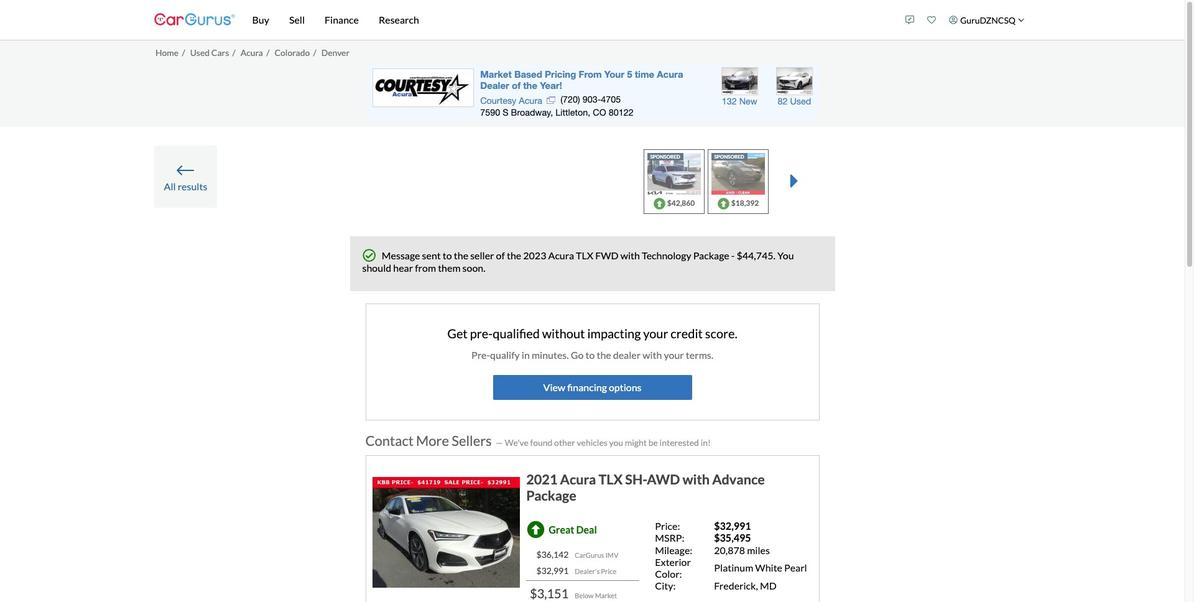 Task type: vqa. For each thing, say whether or not it's contained in the screenshot.
right to
yes



Task type: describe. For each thing, give the bounding box(es) containing it.
might
[[625, 437, 647, 448]]

dealer's price
[[575, 568, 617, 576]]

sponsored for $42,860
[[651, 153, 681, 160]]

mileage:
[[655, 544, 693, 556]]

-
[[732, 249, 735, 261]]

pearl
[[785, 562, 807, 574]]

the for in
[[597, 349, 611, 361]]

white
[[756, 562, 783, 574]]

advertisement region
[[366, 64, 819, 120]]

imv
[[606, 551, 619, 560]]

chevron down image
[[1018, 17, 1025, 23]]

$36,142
[[537, 550, 569, 560]]

$44,745.
[[737, 249, 776, 261]]

acura link
[[241, 47, 263, 58]]

1 vertical spatial your
[[664, 349, 684, 361]]

you
[[778, 249, 794, 261]]

technology
[[642, 249, 692, 261]]

$18,392
[[732, 199, 759, 208]]

gurudzncsq menu
[[900, 2, 1031, 37]]

options
[[609, 381, 642, 393]]

dealer's
[[575, 568, 600, 576]]

miles
[[747, 544, 770, 556]]

used cars link
[[190, 47, 229, 58]]

with inside the message sent to the seller of the 2023 acura tlx fwd with technology package - $44,745. you should hear from them soon.
[[621, 249, 640, 261]]

0 vertical spatial acura
[[241, 47, 263, 58]]

great deal
[[549, 524, 597, 536]]

20,878 miles
[[715, 544, 770, 556]]

1 vertical spatial with
[[643, 349, 662, 361]]

pre-
[[472, 349, 490, 361]]

gurudzncsq
[[961, 15, 1016, 25]]

2021 acura tlx sh-awd with advance package
[[527, 472, 765, 504]]

with inside 2021 acura tlx sh-awd with advance package
[[683, 472, 710, 488]]

frederick, md
[[715, 580, 777, 592]]

colorado link
[[275, 47, 310, 58]]

get pre-qualified without impacting your credit score.
[[448, 326, 738, 341]]

go
[[571, 349, 584, 361]]

home link
[[156, 47, 179, 58]]

cargurus logo homepage link image
[[154, 2, 235, 38]]

sell
[[289, 14, 305, 26]]

platinum
[[715, 562, 754, 574]]

tlx inside 2021 acura tlx sh-awd with advance package
[[599, 472, 623, 488]]

$35,495
[[715, 532, 751, 544]]

frederick,
[[715, 580, 758, 592]]

all results
[[164, 180, 207, 192]]

home / used cars / acura / colorado / denver
[[156, 47, 350, 58]]

cargurus imv
[[575, 551, 619, 560]]

finance button
[[315, 0, 369, 40]]

msrp:
[[655, 532, 685, 544]]

great
[[549, 524, 575, 536]]

md
[[760, 580, 777, 592]]

fwd
[[596, 249, 619, 261]]

sh-
[[626, 472, 647, 488]]

2021
[[527, 472, 558, 488]]

cargurus
[[575, 551, 604, 560]]

found
[[530, 437, 553, 448]]

credit
[[671, 326, 703, 341]]

colorado
[[275, 47, 310, 58]]

without
[[542, 326, 585, 341]]

2 / from the left
[[232, 47, 236, 58]]

user icon image
[[950, 16, 959, 24]]

score.
[[706, 326, 738, 341]]

them
[[438, 262, 461, 274]]

$3,151
[[530, 586, 569, 601]]

to inside the message sent to the seller of the 2023 acura tlx fwd with technology package - $44,745. you should hear from them soon.
[[443, 249, 452, 261]]

below market
[[575, 592, 617, 600]]

finance
[[325, 14, 359, 26]]

message
[[382, 249, 420, 261]]

add a car review image
[[906, 16, 915, 24]]

contact
[[366, 432, 414, 449]]

1 horizontal spatial to
[[586, 349, 595, 361]]

tlx inside the message sent to the seller of the 2023 acura tlx fwd with technology package - $44,745. you should hear from them soon.
[[576, 249, 594, 261]]

all
[[164, 180, 176, 192]]



Task type: locate. For each thing, give the bounding box(es) containing it.
minutes.
[[532, 349, 569, 361]]

cargurus logo homepage link link
[[154, 2, 235, 38]]

1 horizontal spatial the
[[507, 249, 522, 261]]

dealer
[[613, 349, 641, 361]]

0 vertical spatial with
[[621, 249, 640, 261]]

the up them
[[454, 249, 469, 261]]

be
[[649, 437, 658, 448]]

sponsored up $42,860
[[651, 153, 681, 160]]

0 horizontal spatial with
[[621, 249, 640, 261]]

acura inside 2021 acura tlx sh-awd with advance package
[[560, 472, 596, 488]]

$32,991 for price:
[[715, 520, 751, 532]]

with
[[621, 249, 640, 261], [643, 349, 662, 361], [683, 472, 710, 488]]

0 vertical spatial package
[[694, 249, 730, 261]]

interested
[[660, 437, 699, 448]]

terms.
[[686, 349, 714, 361]]

package left -
[[694, 249, 730, 261]]

city:
[[655, 580, 676, 592]]

the left 'dealer'
[[597, 349, 611, 361]]

0 vertical spatial $32,991
[[715, 520, 751, 532]]

denver
[[321, 47, 350, 58]]

below
[[575, 592, 594, 600]]

soon.
[[463, 262, 486, 274]]

pre-qualify in minutes. go to the dealer with your terms.
[[472, 349, 714, 361]]

1 vertical spatial package
[[527, 488, 577, 504]]

with right fwd on the top of page
[[621, 249, 640, 261]]

get
[[448, 326, 468, 341]]

/
[[182, 47, 185, 58], [232, 47, 236, 58], [266, 47, 270, 58], [313, 47, 317, 58]]

your down credit
[[664, 349, 684, 361]]

tlx left fwd on the top of page
[[576, 249, 594, 261]]

2 horizontal spatial the
[[597, 349, 611, 361]]

hear
[[393, 262, 413, 274]]

menu bar
[[235, 0, 900, 40]]

impacting
[[588, 326, 641, 341]]

$32,991
[[715, 520, 751, 532], [537, 566, 569, 576]]

/ right the cars
[[232, 47, 236, 58]]

of
[[496, 249, 505, 261]]

view financing options button
[[493, 375, 692, 400]]

price:
[[655, 520, 680, 532]]

acura inside the message sent to the seller of the 2023 acura tlx fwd with technology package - $44,745. you should hear from them soon.
[[548, 249, 574, 261]]

0 horizontal spatial $32,991
[[537, 566, 569, 576]]

more
[[416, 432, 449, 449]]

market
[[595, 592, 617, 600]]

vehicles
[[577, 437, 608, 448]]

package inside the message sent to the seller of the 2023 acura tlx fwd with technology package - $44,745. you should hear from them soon.
[[694, 249, 730, 261]]

your
[[644, 326, 669, 341], [664, 349, 684, 361]]

sent
[[422, 249, 441, 261]]

with right 'dealer'
[[643, 349, 662, 361]]

with right 'awd'
[[683, 472, 710, 488]]

awd
[[647, 472, 680, 488]]

acura right 2021
[[560, 472, 596, 488]]

qualify
[[490, 349, 520, 361]]

$32,991 down $36,142
[[537, 566, 569, 576]]

pre-
[[470, 326, 493, 341]]

should
[[362, 262, 391, 274]]

message sent to the seller of the 2023 acura tlx fwd with technology package - $44,745. you should hear from them soon.
[[362, 249, 794, 274]]

0 horizontal spatial sponsored
[[651, 153, 681, 160]]

advance
[[713, 472, 765, 488]]

acura
[[241, 47, 263, 58], [548, 249, 574, 261], [560, 472, 596, 488]]

view financing options
[[544, 381, 642, 393]]

package
[[694, 249, 730, 261], [527, 488, 577, 504]]

sponsored for $18,392
[[715, 153, 745, 160]]

sponsored up $18,392
[[715, 153, 745, 160]]

1 / from the left
[[182, 47, 185, 58]]

deal
[[577, 524, 597, 536]]

research
[[379, 14, 419, 26]]

exterior
[[655, 556, 691, 568]]

sell button
[[279, 0, 315, 40]]

home
[[156, 47, 179, 58]]

20,878
[[715, 544, 745, 556]]

2023
[[523, 249, 547, 261]]

2 vertical spatial with
[[683, 472, 710, 488]]

0 horizontal spatial to
[[443, 249, 452, 261]]

qualified
[[493, 326, 540, 341]]

2 horizontal spatial with
[[683, 472, 710, 488]]

1 vertical spatial acura
[[548, 249, 574, 261]]

1 horizontal spatial sponsored
[[715, 153, 745, 160]]

2 sponsored from the left
[[715, 153, 745, 160]]

package inside 2021 acura tlx sh-awd with advance package
[[527, 488, 577, 504]]

$32,991 for dealer's price
[[537, 566, 569, 576]]

/ right acura link
[[266, 47, 270, 58]]

2 vertical spatial acura
[[560, 472, 596, 488]]

exterior color:
[[655, 556, 691, 580]]

results
[[178, 180, 207, 192]]

buy
[[252, 14, 269, 26]]

to right go
[[586, 349, 595, 361]]

your left credit
[[644, 326, 669, 341]]

/ left used
[[182, 47, 185, 58]]

to up them
[[443, 249, 452, 261]]

seller
[[470, 249, 494, 261]]

you
[[609, 437, 624, 448]]

gurudzncsq menu item
[[943, 2, 1031, 37]]

tlx left sh-
[[599, 472, 623, 488]]

1 horizontal spatial tlx
[[599, 472, 623, 488]]

color:
[[655, 568, 682, 580]]

0 vertical spatial tlx
[[576, 249, 594, 261]]

1 vertical spatial $32,991
[[537, 566, 569, 576]]

platinum white pearl
[[715, 562, 807, 574]]

—
[[496, 437, 503, 448]]

1 horizontal spatial with
[[643, 349, 662, 361]]

menu bar containing buy
[[235, 0, 900, 40]]

gurudzncsq button
[[943, 2, 1031, 37]]

0 horizontal spatial tlx
[[576, 249, 594, 261]]

other
[[554, 437, 575, 448]]

2021 acura tlx sh-awd with advance package image
[[372, 477, 520, 588]]

in
[[522, 349, 530, 361]]

we've
[[505, 437, 529, 448]]

4 / from the left
[[313, 47, 317, 58]]

acura right "2023"
[[548, 249, 574, 261]]

to
[[443, 249, 452, 261], [586, 349, 595, 361]]

1 sponsored from the left
[[651, 153, 681, 160]]

1 vertical spatial tlx
[[599, 472, 623, 488]]

buy button
[[242, 0, 279, 40]]

view
[[544, 381, 566, 393]]

used
[[190, 47, 210, 58]]

package up great
[[527, 488, 577, 504]]

research button
[[369, 0, 429, 40]]

price
[[601, 568, 617, 576]]

the for to
[[507, 249, 522, 261]]

tlx
[[576, 249, 594, 261], [599, 472, 623, 488]]

the right 'of' in the top of the page
[[507, 249, 522, 261]]

0 horizontal spatial the
[[454, 249, 469, 261]]

1 horizontal spatial $32,991
[[715, 520, 751, 532]]

/ left "denver"
[[313, 47, 317, 58]]

$42,860
[[668, 199, 695, 208]]

$32,991 up the $35,495
[[715, 520, 751, 532]]

0 vertical spatial to
[[443, 249, 452, 261]]

0 horizontal spatial package
[[527, 488, 577, 504]]

acura right the cars
[[241, 47, 263, 58]]

contact more sellers — we've found other vehicles you might be interested in!
[[366, 432, 711, 449]]

financing
[[568, 381, 607, 393]]

saved cars image
[[928, 16, 937, 24]]

1 vertical spatial to
[[586, 349, 595, 361]]

check circle image
[[362, 249, 376, 262]]

sellers
[[452, 432, 492, 449]]

0 vertical spatial your
[[644, 326, 669, 341]]

1 horizontal spatial package
[[694, 249, 730, 261]]

3 / from the left
[[266, 47, 270, 58]]



